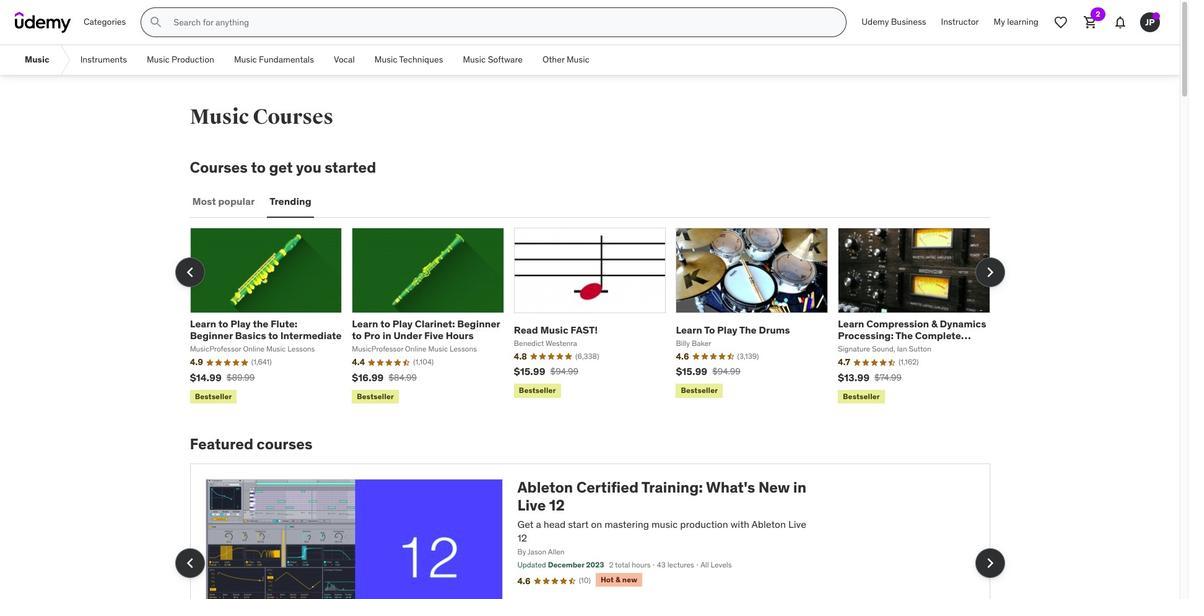 Task type: describe. For each thing, give the bounding box(es) containing it.
1 vertical spatial &
[[616, 576, 621, 585]]

flute:
[[271, 318, 298, 330]]

music production link
[[137, 45, 224, 75]]

music for music production
[[147, 54, 170, 65]]

to for clarinet:
[[381, 318, 391, 330]]

hours
[[446, 330, 474, 342]]

arrow pointing to subcategory menu links image
[[59, 45, 70, 75]]

ableton certified training: what's new in live 12 get a head start on mastering music production with ableton live 12 by jason allen
[[518, 479, 807, 557]]

read music fast!
[[514, 324, 598, 336]]

all
[[701, 561, 709, 570]]

music link
[[15, 45, 59, 75]]

next image
[[981, 263, 1001, 283]]

learn for learn to play clarinet: beginner to pro in under five hours
[[352, 318, 379, 330]]

production
[[172, 54, 214, 65]]

play for the
[[231, 318, 251, 330]]

shopping cart with 2 items image
[[1084, 15, 1099, 30]]

music techniques link
[[365, 45, 453, 75]]

learn to play clarinet: beginner to pro in under five hours link
[[352, 318, 500, 342]]

processing:
[[839, 330, 894, 342]]

music techniques
[[375, 54, 443, 65]]

music software link
[[453, 45, 533, 75]]

levels
[[711, 561, 732, 570]]

0 vertical spatial ableton
[[518, 479, 573, 498]]

learn to play the flute: beginner basics to intermediate
[[190, 318, 342, 342]]

2023
[[586, 561, 605, 570]]

2 link
[[1077, 7, 1106, 37]]

started
[[325, 158, 376, 177]]

clarinet:
[[415, 318, 455, 330]]

software
[[488, 54, 523, 65]]

learn to play the drums link
[[676, 324, 791, 336]]

intermediate
[[281, 330, 342, 342]]

mastering
[[605, 519, 650, 531]]

to for you
[[251, 158, 266, 177]]

complete
[[916, 330, 962, 342]]

music for music software
[[463, 54, 486, 65]]

music for music
[[25, 54, 49, 65]]

basics
[[235, 330, 266, 342]]

other
[[543, 54, 565, 65]]

udemy business link
[[855, 7, 934, 37]]

you have alerts image
[[1153, 12, 1161, 20]]

to right basics
[[268, 330, 278, 342]]

4.6
[[518, 576, 531, 587]]

new
[[623, 576, 638, 585]]

(10)
[[579, 576, 591, 586]]

to left pro
[[352, 330, 362, 342]]

udemy business
[[862, 16, 927, 27]]

music fundamentals
[[234, 54, 314, 65]]

under
[[394, 330, 422, 342]]

trending button
[[267, 187, 314, 217]]

hours
[[632, 561, 651, 570]]

my learning link
[[987, 7, 1047, 37]]

get
[[518, 519, 534, 531]]

1 horizontal spatial ableton
[[752, 519, 786, 531]]

music
[[652, 519, 678, 531]]

hot
[[601, 576, 614, 585]]

start
[[568, 519, 589, 531]]

jason
[[528, 548, 547, 557]]

previous image
[[180, 263, 200, 283]]

learn to play clarinet: beginner to pro in under five hours
[[352, 318, 500, 342]]

december
[[548, 561, 585, 570]]

music production
[[147, 54, 214, 65]]

five
[[424, 330, 444, 342]]

vocal link
[[324, 45, 365, 75]]

updated december 2023
[[518, 561, 605, 570]]

learn for learn to play the flute: beginner basics to intermediate
[[190, 318, 216, 330]]

jp
[[1146, 16, 1156, 28]]

read
[[514, 324, 538, 336]]

other music link
[[533, 45, 600, 75]]

Search for anything text field
[[171, 12, 832, 33]]

featured
[[190, 435, 253, 454]]

most popular button
[[190, 187, 257, 217]]

my learning
[[994, 16, 1039, 27]]

notifications image
[[1114, 15, 1129, 30]]

beginner inside learn to play clarinet: beginner to pro in under five hours
[[458, 318, 500, 330]]

training:
[[642, 479, 703, 498]]

2 for 2 total hours
[[609, 561, 614, 570]]

0 horizontal spatial courses
[[190, 158, 248, 177]]

guide!
[[839, 342, 869, 354]]

2 for 2
[[1097, 9, 1101, 19]]

carousel element containing ableton certified training: what's new in live 12
[[175, 464, 1006, 600]]

new
[[759, 479, 790, 498]]

pro
[[364, 330, 381, 342]]

the inside learn compression & dynamics processing: the complete guide!
[[896, 330, 914, 342]]



Task type: locate. For each thing, give the bounding box(es) containing it.
&
[[932, 318, 938, 330], [616, 576, 621, 585]]

with
[[731, 519, 750, 531]]

live up get
[[518, 496, 546, 516]]

1 vertical spatial ableton
[[752, 519, 786, 531]]

2 left "total"
[[609, 561, 614, 570]]

next image
[[981, 554, 1001, 574]]

beginner
[[458, 318, 500, 330], [190, 330, 233, 342]]

43
[[657, 561, 666, 570]]

wishlist image
[[1054, 15, 1069, 30]]

2 inside carousel 'element'
[[609, 561, 614, 570]]

2 total hours
[[609, 561, 651, 570]]

carousel element containing learn to play the flute: beginner basics to intermediate
[[175, 228, 1006, 407]]

learn for learn to play the drums
[[676, 324, 703, 336]]

instructor link
[[934, 7, 987, 37]]

play right to
[[718, 324, 738, 336]]

1 horizontal spatial courses
[[253, 104, 334, 130]]

to
[[705, 324, 716, 336]]

in right new
[[794, 479, 807, 498]]

in inside ableton certified training: what's new in live 12 get a head start on mastering music production with ableton live 12 by jason allen
[[794, 479, 807, 498]]

carousel element
[[175, 228, 1006, 407], [175, 464, 1006, 600]]

learn for learn compression & dynamics processing: the complete guide!
[[839, 318, 865, 330]]

to left 'get'
[[251, 158, 266, 177]]

popular
[[218, 195, 255, 208]]

2 left 'notifications' 'icon'
[[1097, 9, 1101, 19]]

hot & new
[[601, 576, 638, 585]]

learn to play the flute: beginner basics to intermediate link
[[190, 318, 342, 342]]

learn left basics
[[190, 318, 216, 330]]

play inside the learn to play the flute: beginner basics to intermediate
[[231, 318, 251, 330]]

featured courses
[[190, 435, 313, 454]]

1 carousel element from the top
[[175, 228, 1006, 407]]

ableton
[[518, 479, 573, 498], [752, 519, 786, 531]]

play for clarinet:
[[393, 318, 413, 330]]

live down new
[[789, 519, 807, 531]]

learn to play the drums
[[676, 324, 791, 336]]

play
[[231, 318, 251, 330], [393, 318, 413, 330], [718, 324, 738, 336]]

learn inside learn compression & dynamics processing: the complete guide!
[[839, 318, 865, 330]]

live
[[518, 496, 546, 516], [789, 519, 807, 531]]

learn
[[190, 318, 216, 330], [352, 318, 379, 330], [839, 318, 865, 330], [676, 324, 703, 336]]

& inside learn compression & dynamics processing: the complete guide!
[[932, 318, 938, 330]]

12
[[550, 496, 565, 516], [518, 532, 527, 545]]

courses
[[257, 435, 313, 454]]

music courses
[[190, 104, 334, 130]]

the left complete
[[896, 330, 914, 342]]

certified
[[577, 479, 639, 498]]

compression
[[867, 318, 930, 330]]

most
[[192, 195, 216, 208]]

play inside learn to play clarinet: beginner to pro in under five hours
[[393, 318, 413, 330]]

1 horizontal spatial beginner
[[458, 318, 500, 330]]

updated
[[518, 561, 546, 570]]

0 horizontal spatial 12
[[518, 532, 527, 545]]

0 horizontal spatial play
[[231, 318, 251, 330]]

categories button
[[76, 7, 133, 37]]

0 vertical spatial 2
[[1097, 9, 1101, 19]]

ableton up 'a'
[[518, 479, 573, 498]]

learn left under
[[352, 318, 379, 330]]

1 horizontal spatial live
[[789, 519, 807, 531]]

0 horizontal spatial ableton
[[518, 479, 573, 498]]

0 horizontal spatial 2
[[609, 561, 614, 570]]

0 vertical spatial 12
[[550, 496, 565, 516]]

udemy image
[[15, 12, 71, 33]]

in inside learn to play clarinet: beginner to pro in under five hours
[[383, 330, 392, 342]]

0 vertical spatial courses
[[253, 104, 334, 130]]

instruments link
[[70, 45, 137, 75]]

2 carousel element from the top
[[175, 464, 1006, 600]]

ableton right the with
[[752, 519, 786, 531]]

courses to get you started
[[190, 158, 376, 177]]

production
[[681, 519, 729, 531]]

0 vertical spatial carousel element
[[175, 228, 1006, 407]]

courses up most popular
[[190, 158, 248, 177]]

to right pro
[[381, 318, 391, 330]]

learn compression & dynamics processing: the complete guide!
[[839, 318, 987, 354]]

0 vertical spatial live
[[518, 496, 546, 516]]

to left basics
[[219, 318, 228, 330]]

1 horizontal spatial the
[[896, 330, 914, 342]]

lectures
[[668, 561, 695, 570]]

beginner right clarinet:
[[458, 318, 500, 330]]

1 vertical spatial in
[[794, 479, 807, 498]]

submit search image
[[149, 15, 164, 30]]

beginner inside the learn to play the flute: beginner basics to intermediate
[[190, 330, 233, 342]]

to
[[251, 158, 266, 177], [219, 318, 228, 330], [381, 318, 391, 330], [268, 330, 278, 342], [352, 330, 362, 342]]

& left 'dynamics' at the bottom of the page
[[932, 318, 938, 330]]

learning
[[1008, 16, 1039, 27]]

vocal
[[334, 54, 355, 65]]

learn up guide!
[[839, 318, 865, 330]]

music for music techniques
[[375, 54, 398, 65]]

by
[[518, 548, 526, 557]]

music software
[[463, 54, 523, 65]]

get
[[269, 158, 293, 177]]

1 vertical spatial courses
[[190, 158, 248, 177]]

my
[[994, 16, 1006, 27]]

1 vertical spatial 12
[[518, 532, 527, 545]]

learn inside learn to play clarinet: beginner to pro in under five hours
[[352, 318, 379, 330]]

1 horizontal spatial play
[[393, 318, 413, 330]]

music for music courses
[[190, 104, 249, 130]]

trending
[[270, 195, 312, 208]]

categories
[[84, 16, 126, 27]]

other music
[[543, 54, 590, 65]]

0 horizontal spatial &
[[616, 576, 621, 585]]

1 horizontal spatial 12
[[550, 496, 565, 516]]

dynamics
[[940, 318, 987, 330]]

courses up courses to get you started
[[253, 104, 334, 130]]

1 horizontal spatial 2
[[1097, 9, 1101, 19]]

music
[[25, 54, 49, 65], [147, 54, 170, 65], [234, 54, 257, 65], [375, 54, 398, 65], [463, 54, 486, 65], [567, 54, 590, 65], [190, 104, 249, 130], [541, 324, 569, 336]]

head
[[544, 519, 566, 531]]

1 vertical spatial live
[[789, 519, 807, 531]]

12 up head
[[550, 496, 565, 516]]

play left clarinet:
[[393, 318, 413, 330]]

music fundamentals link
[[224, 45, 324, 75]]

business
[[892, 16, 927, 27]]

instruments
[[80, 54, 127, 65]]

on
[[591, 519, 603, 531]]

2
[[1097, 9, 1101, 19], [609, 561, 614, 570]]

learn inside the learn to play the flute: beginner basics to intermediate
[[190, 318, 216, 330]]

fast!
[[571, 324, 598, 336]]

43 lectures
[[657, 561, 695, 570]]

the left the drums
[[740, 324, 757, 336]]

fundamentals
[[259, 54, 314, 65]]

most popular
[[192, 195, 255, 208]]

udemy
[[862, 16, 890, 27]]

the
[[253, 318, 269, 330]]

you
[[296, 158, 322, 177]]

0 horizontal spatial the
[[740, 324, 757, 336]]

0 horizontal spatial live
[[518, 496, 546, 516]]

& right hot
[[616, 576, 621, 585]]

previous image
[[180, 554, 200, 574]]

0 vertical spatial in
[[383, 330, 392, 342]]

allen
[[548, 548, 565, 557]]

0 horizontal spatial in
[[383, 330, 392, 342]]

2 horizontal spatial play
[[718, 324, 738, 336]]

a
[[536, 519, 542, 531]]

1 vertical spatial carousel element
[[175, 464, 1006, 600]]

jp link
[[1136, 7, 1166, 37]]

drums
[[759, 324, 791, 336]]

to for the
[[219, 318, 228, 330]]

play left the
[[231, 318, 251, 330]]

1 horizontal spatial in
[[794, 479, 807, 498]]

in right pro
[[383, 330, 392, 342]]

music inside carousel 'element'
[[541, 324, 569, 336]]

techniques
[[399, 54, 443, 65]]

beginner left basics
[[190, 330, 233, 342]]

0 vertical spatial &
[[932, 318, 938, 330]]

0 horizontal spatial beginner
[[190, 330, 233, 342]]

learn compression & dynamics processing: the complete guide! link
[[839, 318, 987, 354]]

1 horizontal spatial &
[[932, 318, 938, 330]]

play for the
[[718, 324, 738, 336]]

learn left to
[[676, 324, 703, 336]]

total
[[615, 561, 631, 570]]

1 vertical spatial 2
[[609, 561, 614, 570]]

music for music fundamentals
[[234, 54, 257, 65]]

instructor
[[942, 16, 980, 27]]

12 up by
[[518, 532, 527, 545]]

read music fast! link
[[514, 324, 598, 336]]



Task type: vqa. For each thing, say whether or not it's contained in the screenshot.
Next image corresponding to 'Carousel' element containing Learn to Play the Flute: Beginner Basics to Intermediate
yes



